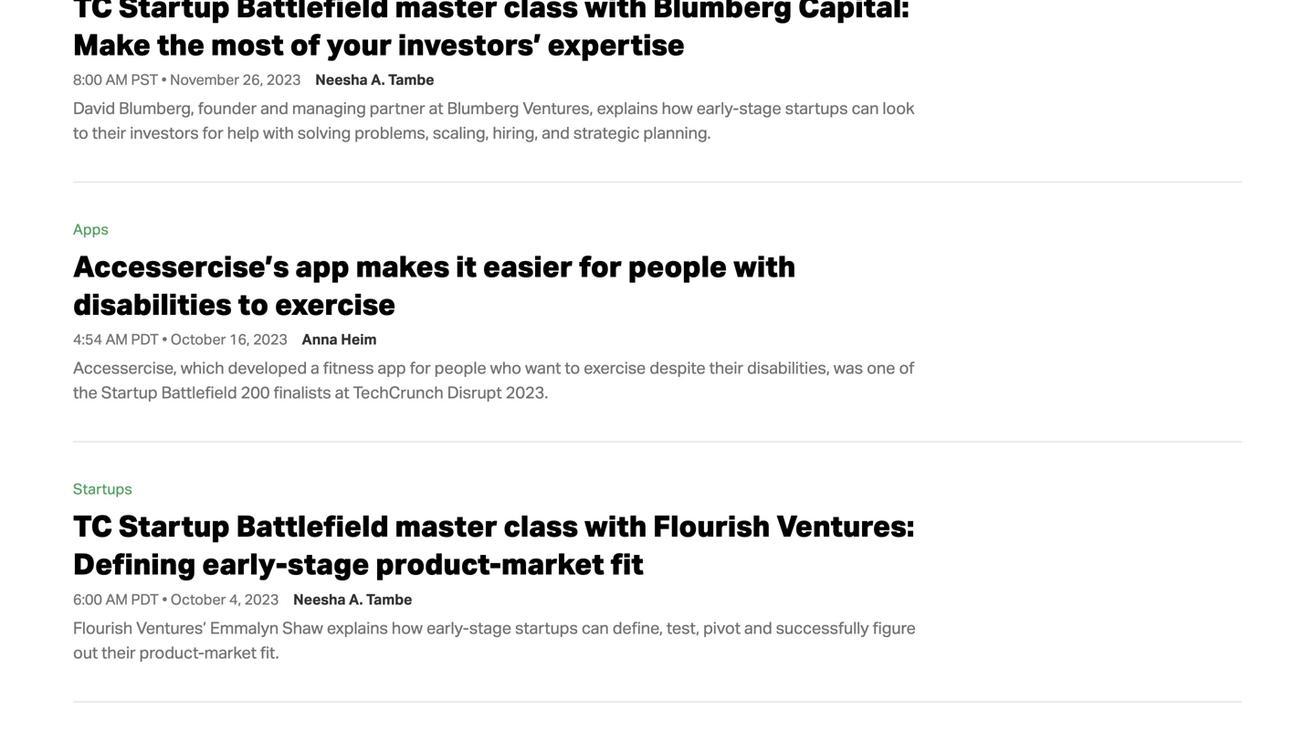 Task type: vqa. For each thing, say whether or not it's contained in the screenshot.
StrictlyVC
no



Task type: locate. For each thing, give the bounding box(es) containing it.
startups
[[785, 98, 848, 118], [515, 618, 578, 638]]

startup up 8:00 am pst • november 26, 2023
[[119, 0, 230, 25]]

app
[[295, 248, 350, 285], [378, 358, 406, 378]]

of inside tc startup battlefield master class with blumberg capital: make the most of your investors' expertise
[[290, 26, 320, 63]]

2023 up developed
[[253, 330, 288, 349]]

1 vertical spatial stage
[[288, 546, 370, 583]]

1 vertical spatial app
[[378, 358, 406, 378]]

with inside apps accessercise's app makes it easier for people with disabilities to exercise
[[734, 248, 796, 285]]

neesha a. tambe link up partner
[[315, 70, 434, 91]]

stage inside flourish ventures' emmalyn shaw explains how early-stage startups can define, test, pivot and successfully figure out their product-market fit.
[[469, 618, 512, 638]]

• down disabilities
[[162, 330, 167, 349]]

• right pst
[[161, 70, 167, 89]]

was
[[834, 358, 863, 378]]

of left your
[[290, 26, 320, 63]]

0 vertical spatial at
[[429, 98, 444, 118]]

founder
[[198, 98, 257, 118]]

early-
[[697, 98, 739, 118], [202, 546, 288, 583], [427, 618, 469, 638]]

1 horizontal spatial flourish
[[653, 508, 770, 545]]

to
[[73, 123, 88, 143], [238, 286, 269, 323], [565, 358, 580, 378]]

accessercise's app makes it easier for people with disabilities to exercise link
[[73, 248, 796, 324]]

a
[[311, 358, 320, 378]]

how
[[662, 98, 693, 118], [392, 618, 423, 638]]

0 vertical spatial their
[[92, 123, 126, 143]]

26,
[[243, 70, 263, 89]]

1 vertical spatial •
[[162, 330, 167, 349]]

0 horizontal spatial can
[[582, 618, 609, 638]]

accessercise,
[[73, 358, 177, 378]]

for down founder
[[202, 123, 224, 143]]

0 horizontal spatial startups
[[515, 618, 578, 638]]

0 vertical spatial explains
[[597, 98, 658, 118]]

with
[[585, 0, 647, 25], [263, 123, 294, 143], [734, 248, 796, 285], [585, 508, 647, 545]]

their right out
[[102, 643, 136, 663]]

techcrunch
[[353, 383, 444, 403]]

market down emmalyn
[[204, 643, 257, 663]]

for inside apps accessercise's app makes it easier for people with disabilities to exercise
[[579, 248, 622, 285]]

early- inside flourish ventures' emmalyn shaw explains how early-stage startups can define, test, pivot and successfully figure out their product-market fit.
[[427, 618, 469, 638]]

am right 4:54
[[106, 330, 128, 349]]

exercise left despite
[[584, 358, 646, 378]]

defining
[[73, 546, 196, 583]]

1 horizontal spatial app
[[378, 358, 406, 378]]

and
[[261, 98, 289, 118], [542, 123, 570, 143], [744, 618, 773, 638]]

at inside accessercise, which developed a fitness app for people who want to exercise despite their disabilities, was one of the startup battlefield 200 finalists at techcrunch disrupt 2023.
[[335, 383, 350, 403]]

• for accessercise's
[[162, 330, 167, 349]]

1 class from the top
[[504, 0, 578, 25]]

6:00
[[73, 590, 102, 609]]

2023 right "26,"
[[267, 70, 301, 89]]

0 horizontal spatial flourish
[[73, 618, 133, 638]]

disabilities
[[73, 286, 232, 323]]

1 vertical spatial blumberg
[[447, 98, 519, 118]]

pst
[[131, 70, 158, 89]]

2 am from the top
[[106, 330, 128, 349]]

1 vertical spatial class
[[504, 508, 578, 545]]

tambe
[[388, 70, 434, 89], [366, 590, 412, 609]]

0 horizontal spatial people
[[435, 358, 487, 378]]

neesha a. tambe up partner
[[315, 70, 434, 89]]

with inside startups tc startup battlefield master class with flourish ventures: defining early-stage product-market fit
[[585, 508, 647, 545]]

1 pdt from the top
[[131, 330, 159, 349]]

market inside startups tc startup battlefield master class with flourish ventures: defining early-stage product-market fit
[[502, 546, 604, 583]]

0 vertical spatial class
[[504, 0, 578, 25]]

0 horizontal spatial explains
[[327, 618, 388, 638]]

and right pivot
[[744, 618, 773, 638]]

neesha a. tambe for 6:00 am pdt • october 4, 2023
[[293, 590, 412, 609]]

stage
[[739, 98, 782, 118], [288, 546, 370, 583], [469, 618, 512, 638]]

am
[[106, 70, 128, 89], [106, 330, 128, 349], [106, 590, 128, 609]]

october up which
[[171, 330, 226, 349]]

0 vertical spatial people
[[628, 248, 727, 285]]

3 am from the top
[[106, 590, 128, 609]]

tc inside tc startup battlefield master class with blumberg capital: make the most of your investors' expertise
[[73, 0, 112, 25]]

2023 for app
[[253, 330, 288, 349]]

accessercise's
[[73, 248, 289, 285]]

flourish
[[653, 508, 770, 545], [73, 618, 133, 638]]

1 horizontal spatial blumberg
[[653, 0, 792, 25]]

to inside apps accessercise's app makes it easier for people with disabilities to exercise
[[238, 286, 269, 323]]

2 october from the top
[[171, 590, 226, 609]]

explains inside david blumberg, founder and managing partner at blumberg ventures, explains how early-stage startups can look to their investors for help with solving problems, scaling, hiring, and strategic planning.
[[597, 98, 658, 118]]

1 vertical spatial october
[[171, 590, 226, 609]]

at
[[429, 98, 444, 118], [335, 383, 350, 403]]

the down accessercise,
[[73, 383, 98, 403]]

0 horizontal spatial of
[[290, 26, 320, 63]]

startups left define, at the bottom of page
[[515, 618, 578, 638]]

0 vertical spatial october
[[171, 330, 226, 349]]

tc inside startups tc startup battlefield master class with flourish ventures: defining early-stage product-market fit
[[73, 508, 112, 545]]

1 vertical spatial market
[[204, 643, 257, 663]]

app up techcrunch
[[378, 358, 406, 378]]

david
[[73, 98, 115, 118]]

2 master from the top
[[395, 508, 497, 545]]

4,
[[229, 590, 241, 609]]

startup inside tc startup battlefield master class with blumberg capital: make the most of your investors' expertise
[[119, 0, 230, 25]]

accessercise, which developed a fitness app for people who want to exercise despite their disabilities, was one of the startup battlefield 200 finalists at techcrunch disrupt 2023.
[[73, 358, 915, 403]]

1 vertical spatial to
[[238, 286, 269, 323]]

flourish inside flourish ventures' emmalyn shaw explains how early-stage startups can define, test, pivot and successfully figure out their product-market fit.
[[73, 618, 133, 638]]

tc startup battlefield master class with blumberg capital: make the most of your investors' expertise
[[73, 0, 910, 63]]

1 vertical spatial for
[[579, 248, 622, 285]]

and down "ventures,"
[[542, 123, 570, 143]]

october left 4,
[[171, 590, 226, 609]]

can left define, at the bottom of page
[[582, 618, 609, 638]]

1 vertical spatial how
[[392, 618, 423, 638]]

0 horizontal spatial to
[[73, 123, 88, 143]]

0 vertical spatial blumberg
[[653, 0, 792, 25]]

0 horizontal spatial market
[[204, 643, 257, 663]]

and down "26,"
[[261, 98, 289, 118]]

product- inside startups tc startup battlefield master class with flourish ventures: defining early-stage product-market fit
[[376, 546, 502, 583]]

2023 for startup
[[244, 590, 279, 609]]

explains up strategic on the top left
[[597, 98, 658, 118]]

0 horizontal spatial and
[[261, 98, 289, 118]]

0 horizontal spatial stage
[[288, 546, 370, 583]]

2 vertical spatial their
[[102, 643, 136, 663]]

200
[[241, 383, 270, 403]]

1 vertical spatial the
[[73, 383, 98, 403]]

0 vertical spatial startup
[[119, 0, 230, 25]]

exercise inside accessercise, which developed a fitness app for people who want to exercise despite their disabilities, was one of the startup battlefield 200 finalists at techcrunch disrupt 2023.
[[584, 358, 646, 378]]

1 vertical spatial flourish
[[73, 618, 133, 638]]

1 horizontal spatial can
[[852, 98, 879, 118]]

planning.
[[644, 123, 711, 143]]

october
[[171, 330, 226, 349], [171, 590, 226, 609]]

1 vertical spatial neesha a. tambe
[[293, 590, 412, 609]]

1 horizontal spatial exercise
[[584, 358, 646, 378]]

1 vertical spatial tambe
[[366, 590, 412, 609]]

1 horizontal spatial for
[[410, 358, 431, 378]]

0 vertical spatial market
[[502, 546, 604, 583]]

2 horizontal spatial and
[[744, 618, 773, 638]]

1 vertical spatial product-
[[139, 643, 204, 663]]

startup up defining
[[119, 508, 230, 545]]

capital:
[[798, 0, 910, 25]]

2 pdt from the top
[[131, 590, 159, 609]]

0 vertical spatial 2023
[[267, 70, 301, 89]]

2 vertical spatial for
[[410, 358, 431, 378]]

0 vertical spatial tambe
[[388, 70, 434, 89]]

blumberg,
[[119, 98, 194, 118]]

neesha a. tambe for 8:00 am pst • november 26, 2023
[[315, 70, 434, 89]]

1 vertical spatial people
[[435, 358, 487, 378]]

2023
[[267, 70, 301, 89], [253, 330, 288, 349], [244, 590, 279, 609]]

0 horizontal spatial a.
[[349, 590, 363, 609]]

0 horizontal spatial blumberg
[[447, 98, 519, 118]]

apps
[[73, 220, 109, 239]]

startup down accessercise,
[[101, 383, 158, 403]]

heim
[[341, 330, 377, 349]]

1 horizontal spatial explains
[[597, 98, 658, 118]]

to inside accessercise, which developed a fitness app for people who want to exercise despite their disabilities, was one of the startup battlefield 200 finalists at techcrunch disrupt 2023.
[[565, 358, 580, 378]]

6:00 am pdt • october 4, 2023
[[73, 590, 282, 609]]

product-
[[376, 546, 502, 583], [139, 643, 204, 663]]

1 vertical spatial tc
[[73, 508, 112, 545]]

app up the anna
[[295, 248, 350, 285]]

to up 16,
[[238, 286, 269, 323]]

0 vertical spatial product-
[[376, 546, 502, 583]]

2 vertical spatial battlefield
[[236, 508, 389, 545]]

startups inside david blumberg, founder and managing partner at blumberg ventures, explains how early-stage startups can look to their investors for help with solving problems, scaling, hiring, and strategic planning.
[[785, 98, 848, 118]]

tc up make
[[73, 0, 112, 25]]

market
[[502, 546, 604, 583], [204, 643, 257, 663]]

1 vertical spatial at
[[335, 383, 350, 403]]

am for accessercise's
[[106, 330, 128, 349]]

0 vertical spatial can
[[852, 98, 879, 118]]

2 vertical spatial to
[[565, 358, 580, 378]]

market left the 'fit'
[[502, 546, 604, 583]]

define,
[[613, 618, 663, 638]]

people inside accessercise, which developed a fitness app for people who want to exercise despite their disabilities, was one of the startup battlefield 200 finalists at techcrunch disrupt 2023.
[[435, 358, 487, 378]]

neesha up managing
[[315, 70, 368, 89]]

problems,
[[355, 123, 429, 143]]

1 horizontal spatial startups
[[785, 98, 848, 118]]

1 horizontal spatial product-
[[376, 546, 502, 583]]

shaw
[[282, 618, 323, 638]]

for inside accessercise, which developed a fitness app for people who want to exercise despite their disabilities, was one of the startup battlefield 200 finalists at techcrunch disrupt 2023.
[[410, 358, 431, 378]]

1 master from the top
[[395, 0, 497, 25]]

1 vertical spatial neesha a. tambe link
[[293, 590, 412, 611]]

0 vertical spatial master
[[395, 0, 497, 25]]

0 vertical spatial exercise
[[275, 286, 396, 323]]

1 vertical spatial pdt
[[131, 590, 159, 609]]

flourish inside startups tc startup battlefield master class with flourish ventures: defining early-stage product-market fit
[[653, 508, 770, 545]]

exercise up anna heim
[[275, 286, 396, 323]]

stage inside david blumberg, founder and managing partner at blumberg ventures, explains how early-stage startups can look to their investors for help with solving problems, scaling, hiring, and strategic planning.
[[739, 98, 782, 118]]

explains right shaw
[[327, 618, 388, 638]]

1 vertical spatial 2023
[[253, 330, 288, 349]]

0 vertical spatial tc
[[73, 0, 112, 25]]

4:54 am pdt • october 16, 2023
[[73, 330, 291, 349]]

2 vertical spatial stage
[[469, 618, 512, 638]]

0 vertical spatial to
[[73, 123, 88, 143]]

solving
[[298, 123, 351, 143]]

1 vertical spatial a.
[[349, 590, 363, 609]]

1 vertical spatial early-
[[202, 546, 288, 583]]

explains
[[597, 98, 658, 118], [327, 618, 388, 638]]

of right one
[[899, 358, 915, 378]]

0 horizontal spatial exercise
[[275, 286, 396, 323]]

1 vertical spatial of
[[899, 358, 915, 378]]

0 vertical spatial a.
[[371, 70, 385, 89]]

2 vertical spatial 2023
[[244, 590, 279, 609]]

a.
[[371, 70, 385, 89], [349, 590, 363, 609]]

for right easier
[[579, 248, 622, 285]]

0 vertical spatial of
[[290, 26, 320, 63]]

blumberg inside tc startup battlefield master class with blumberg capital: make the most of your investors' expertise
[[653, 0, 792, 25]]

neesha a. tambe link
[[315, 70, 434, 91], [293, 590, 412, 611]]

neesha up shaw
[[293, 590, 346, 609]]

startup inside accessercise, which developed a fitness app for people who want to exercise despite their disabilities, was one of the startup battlefield 200 finalists at techcrunch disrupt 2023.
[[101, 383, 158, 403]]

0 vertical spatial pdt
[[131, 330, 159, 349]]

neesha for 8:00 am pst • november 26, 2023
[[315, 70, 368, 89]]

1 horizontal spatial market
[[502, 546, 604, 583]]

1 horizontal spatial a.
[[371, 70, 385, 89]]

• up ventures' at bottom
[[162, 590, 167, 609]]

can
[[852, 98, 879, 118], [582, 618, 609, 638]]

2 vertical spatial am
[[106, 590, 128, 609]]

1 horizontal spatial how
[[662, 98, 693, 118]]

people for with
[[628, 248, 727, 285]]

startup
[[119, 0, 230, 25], [101, 383, 158, 403], [119, 508, 230, 545]]

to for accessercise's
[[238, 286, 269, 323]]

0 vertical spatial neesha a. tambe link
[[315, 70, 434, 91]]

pdt
[[131, 330, 159, 349], [131, 590, 159, 609]]

pdt up accessercise,
[[131, 330, 159, 349]]

0 vertical spatial for
[[202, 123, 224, 143]]

2 horizontal spatial for
[[579, 248, 622, 285]]

despite
[[650, 358, 706, 378]]

anna heim link
[[302, 330, 377, 351]]

for inside david blumberg, founder and managing partner at blumberg ventures, explains how early-stage startups can look to their investors for help with solving problems, scaling, hiring, and strategic planning.
[[202, 123, 224, 143]]

scaling,
[[433, 123, 489, 143]]

1 vertical spatial their
[[709, 358, 744, 378]]

disrupt
[[447, 383, 502, 403]]

2 horizontal spatial early-
[[697, 98, 739, 118]]

people inside apps accessercise's app makes it easier for people with disabilities to exercise
[[628, 248, 727, 285]]

1 tc from the top
[[73, 0, 112, 25]]

battlefield
[[236, 0, 389, 25], [161, 383, 237, 403], [236, 508, 389, 545]]

0 horizontal spatial the
[[73, 383, 98, 403]]

pdt for disabilities
[[131, 330, 159, 349]]

pdt down defining
[[131, 590, 159, 609]]

to down 'david'
[[73, 123, 88, 143]]

1 vertical spatial am
[[106, 330, 128, 349]]

exercise for disabilities
[[275, 286, 396, 323]]

startups
[[73, 480, 132, 499]]

2023.
[[506, 383, 548, 403]]

with inside tc startup battlefield master class with blumberg capital: make the most of your investors' expertise
[[585, 0, 647, 25]]

2023 right 4,
[[244, 590, 279, 609]]

their inside flourish ventures' emmalyn shaw explains how early-stage startups can define, test, pivot and successfully figure out their product-market fit.
[[102, 643, 136, 663]]

to right want
[[565, 358, 580, 378]]

1 horizontal spatial stage
[[469, 618, 512, 638]]

2 vertical spatial •
[[162, 590, 167, 609]]

am for tc
[[106, 590, 128, 609]]

most
[[211, 26, 284, 63]]

2 vertical spatial early-
[[427, 618, 469, 638]]

1 horizontal spatial people
[[628, 248, 727, 285]]

the up 8:00 am pst • november 26, 2023
[[157, 26, 205, 63]]

exercise
[[275, 286, 396, 323], [584, 358, 646, 378]]

2 tc from the top
[[73, 508, 112, 545]]

exercise inside apps accessercise's app makes it easier for people with disabilities to exercise
[[275, 286, 396, 323]]

0 vertical spatial early-
[[697, 98, 739, 118]]

neesha a. tambe link for 8:00 am pst • november 26, 2023
[[315, 70, 434, 91]]

0 vertical spatial the
[[157, 26, 205, 63]]

neesha a. tambe link up shaw
[[293, 590, 412, 611]]

at down fitness
[[335, 383, 350, 403]]

anna
[[302, 330, 338, 349]]

battlefield inside startups tc startup battlefield master class with flourish ventures: defining early-stage product-market fit
[[236, 508, 389, 545]]

can left look
[[852, 98, 879, 118]]

neesha a. tambe up shaw
[[293, 590, 412, 609]]

2 class from the top
[[504, 508, 578, 545]]

at up scaling, on the top of the page
[[429, 98, 444, 118]]

2 vertical spatial startup
[[119, 508, 230, 545]]

blumberg
[[653, 0, 792, 25], [447, 98, 519, 118]]

am left pst
[[106, 70, 128, 89]]

master
[[395, 0, 497, 25], [395, 508, 497, 545]]

1 vertical spatial startup
[[101, 383, 158, 403]]

for
[[202, 123, 224, 143], [579, 248, 622, 285], [410, 358, 431, 378]]

their down 'david'
[[92, 123, 126, 143]]

4:54
[[73, 330, 102, 349]]

1 horizontal spatial and
[[542, 123, 570, 143]]

am right '6:00'
[[106, 590, 128, 609]]

startups left look
[[785, 98, 848, 118]]

people
[[628, 248, 727, 285], [435, 358, 487, 378]]

neesha
[[315, 70, 368, 89], [293, 590, 346, 609]]

1 vertical spatial explains
[[327, 618, 388, 638]]

tc down startups
[[73, 508, 112, 545]]

0 horizontal spatial at
[[335, 383, 350, 403]]

0 vertical spatial am
[[106, 70, 128, 89]]

8:00 am pst • november 26, 2023
[[73, 70, 304, 89]]

their right despite
[[709, 358, 744, 378]]

16,
[[229, 330, 250, 349]]

tc startup battlefield master class with flourish ventures: defining early-stage product-market fit link
[[73, 508, 915, 584]]

november
[[170, 70, 239, 89]]

0 vertical spatial stage
[[739, 98, 782, 118]]

their inside david blumberg, founder and managing partner at blumberg ventures, explains how early-stage startups can look to their investors for help with solving problems, scaling, hiring, and strategic planning.
[[92, 123, 126, 143]]

0 vertical spatial how
[[662, 98, 693, 118]]

which
[[181, 358, 224, 378]]

1 october from the top
[[171, 330, 226, 349]]

for up techcrunch
[[410, 358, 431, 378]]

1 horizontal spatial to
[[238, 286, 269, 323]]

with inside david blumberg, founder and managing partner at blumberg ventures, explains how early-stage startups can look to their investors for help with solving problems, scaling, hiring, and strategic planning.
[[263, 123, 294, 143]]

the inside accessercise, which developed a fitness app for people who want to exercise despite their disabilities, was one of the startup battlefield 200 finalists at techcrunch disrupt 2023.
[[73, 383, 98, 403]]



Task type: describe. For each thing, give the bounding box(es) containing it.
0 vertical spatial •
[[161, 70, 167, 89]]

makes
[[356, 248, 450, 285]]

and inside flourish ventures' emmalyn shaw explains how early-stage startups can define, test, pivot and successfully figure out their product-market fit.
[[744, 618, 773, 638]]

• for tc
[[162, 590, 167, 609]]

flourish ventures' emmalyn shaw explains how early-stage startups can define, test, pivot and successfully figure out their product-market fit.
[[73, 618, 916, 663]]

pivot
[[703, 618, 741, 638]]

tc startup battlefield master class with blumberg capital: make the most of your investors' expertise link
[[73, 0, 910, 64]]

of inside accessercise, which developed a fitness app for people who want to exercise despite their disabilities, was one of the startup battlefield 200 finalists at techcrunch disrupt 2023.
[[899, 358, 915, 378]]

easier
[[483, 248, 573, 285]]

at inside david blumberg, founder and managing partner at blumberg ventures, explains how early-stage startups can look to their investors for help with solving problems, scaling, hiring, and strategic planning.
[[429, 98, 444, 118]]

for for want
[[410, 358, 431, 378]]

to inside david blumberg, founder and managing partner at blumberg ventures, explains how early-stage startups can look to their investors for help with solving problems, scaling, hiring, and strategic planning.
[[73, 123, 88, 143]]

fit.
[[260, 643, 279, 663]]

master inside startups tc startup battlefield master class with flourish ventures: defining early-stage product-market fit
[[395, 508, 497, 545]]

out
[[73, 643, 98, 663]]

it
[[456, 248, 477, 285]]

who
[[490, 358, 522, 378]]

app inside apps accessercise's app makes it easier for people with disabilities to exercise
[[295, 248, 350, 285]]

tambe for 6:00 am pdt • october 4, 2023
[[366, 590, 412, 609]]

stage inside startups tc startup battlefield master class with flourish ventures: defining early-stage product-market fit
[[288, 546, 370, 583]]

how inside flourish ventures' emmalyn shaw explains how early-stage startups can define, test, pivot and successfully figure out their product-market fit.
[[392, 618, 423, 638]]

pdt for defining
[[131, 590, 159, 609]]

app inside accessercise, which developed a fitness app for people who want to exercise despite their disabilities, was one of the startup battlefield 200 finalists at techcrunch disrupt 2023.
[[378, 358, 406, 378]]

class inside startups tc startup battlefield master class with flourish ventures: defining early-stage product-market fit
[[504, 508, 578, 545]]

look
[[883, 98, 915, 118]]

their for flourish ventures' emmalyn shaw explains how early-stage startups can define, test, pivot and successfully figure out their product-market fit.
[[102, 643, 136, 663]]

anna heim
[[302, 330, 377, 349]]

their inside accessercise, which developed a fitness app for people who want to exercise despite their disabilities, was one of the startup battlefield 200 finalists at techcrunch disrupt 2023.
[[709, 358, 744, 378]]

a. for 8:00 am pst • november 26, 2023
[[371, 70, 385, 89]]

8:00
[[73, 70, 102, 89]]

neesha a. tambe link for 6:00 am pdt • october 4, 2023
[[293, 590, 412, 611]]

your
[[327, 26, 392, 63]]

for for disabilities
[[579, 248, 622, 285]]

ventures'
[[136, 618, 206, 638]]

neesha for 6:00 am pdt • october 4, 2023
[[293, 590, 346, 609]]

master inside tc startup battlefield master class with blumberg capital: make the most of your investors' expertise
[[395, 0, 497, 25]]

fitness
[[323, 358, 374, 378]]

one
[[867, 358, 896, 378]]

developed
[[228, 358, 307, 378]]

1 vertical spatial and
[[542, 123, 570, 143]]

apps accessercise's app makes it easier for people with disabilities to exercise
[[73, 220, 796, 323]]

startup inside startups tc startup battlefield master class with flourish ventures: defining early-stage product-market fit
[[119, 508, 230, 545]]

fit
[[611, 546, 644, 583]]

hiring,
[[493, 123, 538, 143]]

startups inside flourish ventures' emmalyn shaw explains how early-stage startups can define, test, pivot and successfully figure out their product-market fit.
[[515, 618, 578, 638]]

investors
[[130, 123, 199, 143]]

october for disabilities
[[171, 330, 226, 349]]

to for which
[[565, 358, 580, 378]]

how inside david blumberg, founder and managing partner at blumberg ventures, explains how early-stage startups can look to their investors for help with solving problems, scaling, hiring, and strategic planning.
[[662, 98, 693, 118]]

1 am from the top
[[106, 70, 128, 89]]

successfully
[[776, 618, 869, 638]]

early- inside startups tc startup battlefield master class with flourish ventures: defining early-stage product-market fit
[[202, 546, 288, 583]]

want
[[525, 358, 561, 378]]

make
[[73, 26, 151, 63]]

finalists
[[274, 383, 331, 403]]

tambe for 8:00 am pst • november 26, 2023
[[388, 70, 434, 89]]

ventures,
[[523, 98, 593, 118]]

market inside flourish ventures' emmalyn shaw explains how early-stage startups can define, test, pivot and successfully figure out their product-market fit.
[[204, 643, 257, 663]]

exercise for want
[[584, 358, 646, 378]]

investors'
[[398, 26, 541, 63]]

their for david blumberg, founder and managing partner at blumberg ventures, explains how early-stage startups can look to their investors for help with solving problems, scaling, hiring, and strategic planning.
[[92, 123, 126, 143]]

strategic
[[574, 123, 640, 143]]

product- inside flourish ventures' emmalyn shaw explains how early-stage startups can define, test, pivot and successfully figure out their product-market fit.
[[139, 643, 204, 663]]

blumberg inside david blumberg, founder and managing partner at blumberg ventures, explains how early-stage startups can look to their investors for help with solving problems, scaling, hiring, and strategic planning.
[[447, 98, 519, 118]]

expertise
[[548, 26, 685, 63]]

ventures:
[[777, 508, 915, 545]]

battlefield inside accessercise, which developed a fitness app for people who want to exercise despite their disabilities, was one of the startup battlefield 200 finalists at techcrunch disrupt 2023.
[[161, 383, 237, 403]]

help
[[227, 123, 259, 143]]

class inside tc startup battlefield master class with blumberg capital: make the most of your investors' expertise
[[504, 0, 578, 25]]

disabilities,
[[747, 358, 830, 378]]

a. for 6:00 am pdt • october 4, 2023
[[349, 590, 363, 609]]

people for who
[[435, 358, 487, 378]]

the inside tc startup battlefield master class with blumberg capital: make the most of your investors' expertise
[[157, 26, 205, 63]]

october for defining
[[171, 590, 226, 609]]

emmalyn
[[210, 618, 279, 638]]

early- inside david blumberg, founder and managing partner at blumberg ventures, explains how early-stage startups can look to their investors for help with solving problems, scaling, hiring, and strategic planning.
[[697, 98, 739, 118]]

explains inside flourish ventures' emmalyn shaw explains how early-stage startups can define, test, pivot and successfully figure out their product-market fit.
[[327, 618, 388, 638]]

partner
[[370, 98, 425, 118]]

test,
[[667, 618, 700, 638]]

can inside flourish ventures' emmalyn shaw explains how early-stage startups can define, test, pivot and successfully figure out their product-market fit.
[[582, 618, 609, 638]]

can inside david blumberg, founder and managing partner at blumberg ventures, explains how early-stage startups can look to their investors for help with solving problems, scaling, hiring, and strategic planning.
[[852, 98, 879, 118]]

david blumberg, founder and managing partner at blumberg ventures, explains how early-stage startups can look to their investors for help with solving problems, scaling, hiring, and strategic planning.
[[73, 98, 915, 143]]

figure
[[873, 618, 916, 638]]

startups tc startup battlefield master class with flourish ventures: defining early-stage product-market fit
[[73, 480, 915, 583]]

managing
[[292, 98, 366, 118]]

battlefield inside tc startup battlefield master class with blumberg capital: make the most of your investors' expertise
[[236, 0, 389, 25]]



